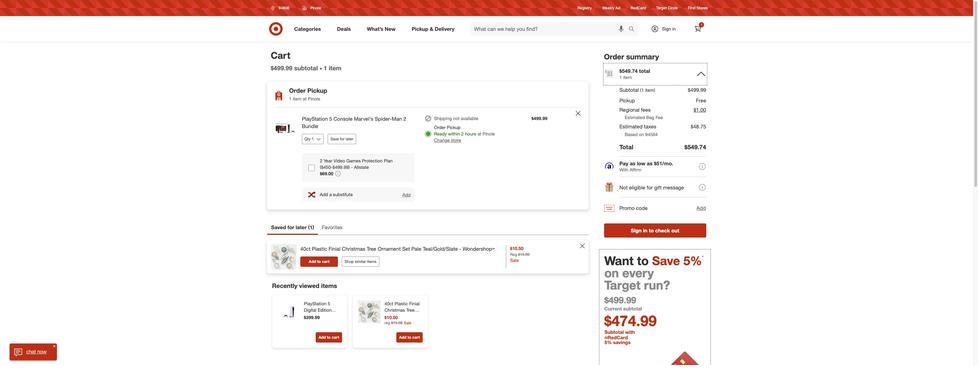 Task type: locate. For each thing, give the bounding box(es) containing it.
save inside button
[[331, 137, 339, 141]]

at up the bundle
[[303, 96, 307, 102]]

2 vertical spatial for
[[288, 224, 294, 231]]

plastic for 40ct plastic finial christmas tree ornament set pale teal/gold/slate - wondershop™
[[312, 246, 327, 252]]

1 horizontal spatial subtotal
[[624, 306, 643, 312]]

$10.50 inside $10.50 reg $15.00 sale
[[385, 315, 398, 321]]

estimated down regional fees
[[625, 115, 645, 120]]

$15.00 inside $10.50 reg $15.00 sale
[[391, 321, 403, 326]]

1 horizontal spatial cart
[[332, 335, 339, 340]]

later for save for later
[[346, 137, 354, 141]]

$15.00 for $10.50 reg $15.00 sale
[[391, 321, 403, 326]]

estimated
[[625, 115, 645, 120], [620, 124, 643, 130]]

redcard right ad
[[631, 6, 646, 10]]

add inside 40ct plastic finial christmas tree ornament set pale teal/gold/slate - wondershop™ list item
[[309, 259, 316, 264]]

finial up $10.50 reg $15.00 sale
[[410, 301, 420, 307]]

wondershop™
[[463, 246, 495, 252], [385, 321, 413, 326]]

playstation inside playstation 5 console marvel's spider-man 2 bundle
[[302, 116, 328, 122]]

tree inside list item
[[367, 246, 377, 252]]

$549.74 for $549.74 total 1 item
[[620, 68, 638, 74]]

pinole up categories link
[[311, 5, 321, 10]]

estimated for estimated bag fee
[[625, 115, 645, 120]]

0 horizontal spatial later
[[296, 224, 307, 231]]

1 horizontal spatial on
[[639, 132, 644, 137]]

$15.00 inside $10.50 reg $15.00 sale
[[518, 252, 530, 257]]

change
[[434, 138, 450, 143]]

christmas up $10.50 reg $15.00 sale
[[385, 308, 405, 313]]

$10.50 for $10.50 reg $15.00 sale
[[510, 246, 524, 251]]

1 horizontal spatial 2
[[404, 116, 406, 122]]

plastic
[[312, 246, 327, 252], [395, 301, 408, 307]]

0 vertical spatial add to cart
[[309, 259, 330, 264]]

christmas up "shop"
[[342, 246, 366, 252]]

1 vertical spatial redcard
[[608, 335, 628, 341]]

playstation up the bundle
[[302, 116, 328, 122]]

(1
[[641, 88, 645, 93]]

2 left year
[[320, 158, 323, 164]]

tree up $10.50 reg $15.00 sale
[[407, 308, 415, 313]]

0 horizontal spatial console
[[304, 314, 321, 320]]

None radio
[[425, 115, 432, 122]]

1 horizontal spatial later
[[346, 137, 354, 141]]

Store pickup radio
[[425, 131, 432, 137]]

1 vertical spatial item
[[624, 74, 633, 80]]

playstation 5 digital edition console
[[304, 301, 332, 320]]

sale inside $10.50 reg $15.00 sale
[[510, 258, 519, 263]]

to right want
[[638, 254, 649, 269]]

40ct inside 40ct plastic finial christmas tree ornament set pale teal/gold/slate - wondershop™ link
[[301, 246, 311, 252]]

1 horizontal spatial tree
[[407, 308, 415, 313]]

pickup inside the order pickup 1 item at pinole
[[308, 87, 327, 94]]

on inside "on every target run?"
[[605, 266, 620, 281]]

playstation up digital
[[304, 301, 327, 307]]

none radio inside cart item ready to fulfill group
[[425, 115, 432, 122]]

0 vertical spatial $15.00
[[518, 252, 530, 257]]

target left the 'circle'
[[657, 6, 667, 10]]

in left check
[[644, 228, 648, 234]]

pickup up regional
[[620, 97, 636, 104]]

0 vertical spatial set
[[403, 246, 410, 252]]

0 horizontal spatial items
[[321, 282, 337, 290]]

2 horizontal spatial -
[[460, 246, 462, 252]]

40ct plastic finial christmas tree ornament set - wondershop™ image
[[358, 301, 381, 323], [358, 301, 381, 323]]

40ct down (
[[301, 246, 311, 252]]

pale
[[412, 246, 422, 252]]

0 vertical spatial tree
[[367, 246, 377, 252]]

regional fees
[[620, 107, 651, 113]]

gift
[[655, 185, 662, 191]]

40ct inside 40ct plastic finial christmas tree ornament set - wondershop™
[[385, 301, 394, 307]]

order inside order pickup ready within 2 hours at pinole change store
[[434, 125, 446, 130]]

finial inside 40ct plastic finial christmas tree ornament set pale teal/gold/slate - wondershop™ link
[[329, 246, 341, 252]]

add
[[320, 192, 328, 197], [403, 192, 411, 198], [697, 205, 707, 212], [309, 259, 316, 264], [319, 335, 326, 340], [399, 335, 407, 340]]

2 vertical spatial 2
[[320, 158, 323, 164]]

pinole inside dropdown button
[[311, 5, 321, 10]]

regional
[[620, 107, 640, 113]]

plastic inside 40ct plastic finial christmas tree ornament set - wondershop™
[[395, 301, 408, 307]]

sign down "promo code"
[[631, 228, 642, 234]]

1 vertical spatial 40ct
[[385, 301, 394, 307]]

on left the every
[[605, 266, 620, 281]]

order down $499.99 subtotal on the top
[[289, 87, 306, 94]]

subtotal right current in the right of the page
[[624, 306, 643, 312]]

- right $10.50 reg $15.00 sale
[[414, 314, 416, 320]]

redcard down $474.99
[[608, 335, 628, 341]]

1 vertical spatial add to cart
[[399, 335, 420, 340]]

0 vertical spatial -
[[351, 165, 353, 170]]

christmas for 40ct plastic finial christmas tree ornament set - wondershop™
[[385, 308, 405, 313]]

playstation
[[302, 116, 328, 122], [304, 301, 327, 307]]

in for sign in to check out
[[644, 228, 648, 234]]

1 horizontal spatial $15.00
[[518, 252, 530, 257]]

2 horizontal spatial order
[[605, 52, 625, 61]]

item for order pickup
[[293, 96, 302, 102]]

1 vertical spatial target
[[605, 278, 641, 293]]

0 vertical spatial 5%
[[684, 254, 703, 269]]

2 as from the left
[[647, 161, 653, 167]]

items for recently viewed items
[[321, 282, 337, 290]]

sign in
[[663, 26, 676, 32]]

ornament up reg
[[385, 314, 405, 320]]

finial down the "favorites" link
[[329, 246, 341, 252]]

0 vertical spatial redcard
[[631, 6, 646, 10]]

-
[[351, 165, 353, 170], [460, 246, 462, 252], [414, 314, 416, 320]]

1 horizontal spatial at
[[478, 131, 482, 137]]

for for save for later
[[340, 137, 345, 141]]

save for later button
[[328, 134, 356, 144]]

0 horizontal spatial add button
[[402, 192, 411, 198]]

ornament inside list item
[[378, 246, 401, 252]]

0 horizontal spatial for
[[288, 224, 294, 231]]

sign for sign in to check out
[[631, 228, 642, 234]]

0 vertical spatial playstation
[[302, 116, 328, 122]]

finial for 40ct plastic finial christmas tree ornament set - wondershop™
[[410, 301, 420, 307]]

1 horizontal spatial add button
[[697, 204, 707, 212]]

chat now button
[[10, 344, 57, 361]]

subtotal inside $499.99 current subtotal $474.99
[[624, 306, 643, 312]]

2 vertical spatial item
[[293, 96, 302, 102]]

1 vertical spatial on
[[605, 266, 620, 281]]

1 vertical spatial plastic
[[395, 301, 408, 307]]

items right viewed
[[321, 282, 337, 290]]

subtotal up the order pickup 1 item at pinole
[[294, 64, 318, 72]]

target down want
[[605, 278, 641, 293]]

pinole inside order pickup ready within 2 hours at pinole change store
[[483, 131, 495, 137]]

1 vertical spatial $10.50
[[385, 315, 398, 321]]

sign in to check out
[[631, 228, 680, 234]]

order inside the order pickup 1 item at pinole
[[289, 87, 306, 94]]

2 right man
[[404, 116, 406, 122]]

2 left hours
[[462, 131, 464, 137]]

christmas for 40ct plastic finial christmas tree ornament set pale teal/gold/slate - wondershop™
[[342, 246, 366, 252]]

subtotal
[[294, 64, 318, 72], [624, 306, 643, 312]]

later left (
[[296, 224, 307, 231]]

order up ready
[[434, 125, 446, 130]]

for down playstation 5 console marvel's spider-man 2 bundle
[[340, 137, 345, 141]]

0 horizontal spatial cart
[[322, 259, 330, 264]]

redcard
[[631, 6, 646, 10], [608, 335, 628, 341]]

sale inside $10.50 reg $15.00 sale
[[404, 321, 412, 326]]

2 vertical spatial -
[[414, 314, 416, 320]]

eligible
[[630, 185, 646, 191]]

playstation 5 console marvel's spider-man 2 bundle
[[302, 116, 406, 130]]

1 horizontal spatial for
[[340, 137, 345, 141]]

for left gift
[[647, 185, 654, 191]]

in down the 'circle'
[[673, 26, 676, 32]]

affirm image
[[605, 162, 615, 172], [606, 163, 614, 169]]

pickup up within at the top left of the page
[[447, 125, 461, 130]]

1 vertical spatial christmas
[[385, 308, 405, 313]]

0 vertical spatial christmas
[[342, 246, 366, 252]]

1 horizontal spatial sign
[[663, 26, 672, 32]]

add to cart inside 40ct plastic finial christmas tree ornament set pale teal/gold/slate - wondershop™ list item
[[309, 259, 330, 264]]

item inside the order pickup 1 item at pinole
[[293, 96, 302, 102]]

0 vertical spatial subtotal
[[620, 87, 639, 93]]

1 horizontal spatial order
[[434, 125, 446, 130]]

finial inside 40ct plastic finial christmas tree ornament set - wondershop™
[[410, 301, 420, 307]]

2 horizontal spatial cart
[[413, 335, 420, 340]]

0 vertical spatial estimated
[[625, 115, 645, 120]]

later inside button
[[346, 137, 354, 141]]

shop similar items
[[345, 259, 377, 264]]

in inside the sign in link
[[673, 26, 676, 32]]

items right similar
[[367, 259, 377, 264]]

1 left favorites
[[310, 224, 313, 231]]

add to cart up viewed
[[309, 259, 330, 264]]

set for pale
[[403, 246, 410, 252]]

plastic up $10.50 reg $15.00 sale
[[395, 301, 408, 307]]

pay as low as $51/mo. with affirm
[[620, 161, 674, 173]]

cart left "shop"
[[322, 259, 330, 264]]

shipping not available
[[434, 116, 479, 121]]

item)
[[646, 88, 656, 93]]

for right saved
[[288, 224, 294, 231]]

0 horizontal spatial $10.50
[[385, 315, 398, 321]]

1 down the stores on the right top
[[701, 23, 703, 27]]

5 up 'save for later'
[[329, 116, 332, 122]]

based on 94564
[[625, 132, 658, 137]]

pickup down "1 item" on the top
[[308, 87, 327, 94]]

add to cart button down $10.50 reg $15.00 sale
[[397, 333, 423, 343]]

playstation 5 digital edition console image
[[278, 301, 300, 323], [278, 301, 300, 323]]

set inside list item
[[403, 246, 410, 252]]

subtotal (1 item)
[[620, 87, 656, 93]]

1 link
[[691, 22, 706, 36]]

0 vertical spatial $549.74
[[620, 68, 638, 74]]

current
[[605, 306, 622, 312]]

*
[[703, 255, 704, 260]]

not
[[620, 185, 628, 191]]

console inside playstation 5 digital edition console
[[304, 314, 321, 320]]

1 horizontal spatial -
[[414, 314, 416, 320]]

5 inside playstation 5 console marvel's spider-man 2 bundle
[[329, 116, 332, 122]]

available
[[461, 116, 479, 121]]

- down games
[[351, 165, 353, 170]]

5
[[329, 116, 332, 122], [328, 301, 330, 307]]

0 vertical spatial ornament
[[378, 246, 401, 252]]

substitute
[[333, 192, 353, 197]]

1 horizontal spatial finial
[[410, 301, 420, 307]]

subtotal left (1
[[620, 87, 639, 93]]

chat
[[26, 349, 36, 355]]

playstation inside playstation 5 digital edition console
[[304, 301, 327, 307]]

2 horizontal spatial 2
[[462, 131, 464, 137]]

sale right reg
[[404, 321, 412, 326]]

at right hours
[[478, 131, 482, 137]]

What can we help you find? suggestions appear below search field
[[471, 22, 631, 36]]

order summary
[[605, 52, 660, 61]]

40ct
[[301, 246, 311, 252], [385, 301, 394, 307]]

for
[[340, 137, 345, 141], [647, 185, 654, 191], [288, 224, 294, 231]]

1 horizontal spatial wondershop™
[[463, 246, 495, 252]]

1 horizontal spatial as
[[647, 161, 653, 167]]

5 for digital
[[328, 301, 330, 307]]

to up viewed
[[317, 259, 321, 264]]

0 vertical spatial 2
[[404, 116, 406, 122]]

40ct up $10.50 reg $15.00 sale
[[385, 301, 394, 307]]

2 inside order pickup ready within 2 hours at pinole change store
[[462, 131, 464, 137]]

$499.99 inside $499.99 current subtotal $474.99
[[605, 295, 637, 306]]

cart down playstation 5 digital edition console link
[[332, 335, 339, 340]]

items for shop similar items
[[367, 259, 377, 264]]

within
[[448, 131, 460, 137]]

1 vertical spatial items
[[321, 282, 337, 290]]

with
[[620, 167, 629, 173]]

$399.99 add to cart
[[304, 315, 339, 340]]

in inside sign in to check out button
[[644, 228, 648, 234]]

$549.74 down order summary
[[620, 68, 638, 74]]

1 right $499.99 subtotal on the top
[[324, 64, 327, 72]]

$499.99 current subtotal $474.99
[[605, 295, 657, 330]]

deals link
[[332, 22, 359, 36]]

5 up edition
[[328, 301, 330, 307]]

ornament inside 40ct plastic finial christmas tree ornament set - wondershop™
[[385, 314, 405, 320]]

$10.50
[[510, 246, 524, 251], [385, 315, 398, 321]]

0 vertical spatial later
[[346, 137, 354, 141]]

in for sign in
[[673, 26, 676, 32]]

set
[[403, 246, 410, 252], [406, 314, 413, 320]]

1 vertical spatial set
[[406, 314, 413, 320]]

item
[[329, 64, 342, 72], [624, 74, 633, 80], [293, 96, 302, 102]]

1 vertical spatial sale
[[404, 321, 412, 326]]

set inside 40ct plastic finial christmas tree ornament set - wondershop™
[[406, 314, 413, 320]]

1 vertical spatial tree
[[407, 308, 415, 313]]

target inside "on every target run?"
[[605, 278, 641, 293]]

console up 'save for later'
[[334, 116, 353, 122]]

add to cart button down $399.99
[[316, 333, 342, 343]]

1 vertical spatial for
[[647, 185, 654, 191]]

1 horizontal spatial sale
[[510, 258, 519, 263]]

as right low
[[647, 161, 653, 167]]

cart down '40ct plastic finial christmas tree ornament set - wondershop™' link
[[413, 335, 420, 340]]

fees
[[642, 107, 651, 113]]

Service plan checkbox
[[309, 165, 315, 171]]

1 vertical spatial console
[[304, 314, 321, 320]]

1 horizontal spatial christmas
[[385, 308, 405, 313]]

1 vertical spatial ornament
[[385, 314, 405, 320]]

promo
[[620, 205, 635, 212]]

sale down reg
[[510, 258, 519, 263]]

1 up the subtotal (1 item)
[[620, 74, 623, 80]]

ornament left pale
[[378, 246, 401, 252]]

sign down target circle link
[[663, 26, 672, 32]]

cart inside 40ct plastic finial christmas tree ornament set pale teal/gold/slate - wondershop™ list item
[[322, 259, 330, 264]]

playstation 5 console marvel&#39;s spider-man 2 bundle image
[[273, 115, 298, 141]]

add button
[[402, 192, 411, 198], [697, 204, 707, 212]]

5%
[[684, 254, 703, 269], [605, 340, 612, 346]]

to inside $399.99 add to cart
[[327, 335, 331, 340]]

item inside $549.74 total 1 item
[[624, 74, 633, 80]]

0 vertical spatial $10.50
[[510, 246, 524, 251]]

$474.99
[[605, 312, 657, 330]]

save up run? at the bottom right
[[653, 254, 681, 269]]

1 vertical spatial playstation
[[304, 301, 327, 307]]

$10.50 inside $10.50 reg $15.00 sale
[[510, 246, 524, 251]]

40ct for 40ct plastic finial christmas tree ornament set pale teal/gold/slate - wondershop™
[[301, 246, 311, 252]]

0 horizontal spatial on
[[605, 266, 620, 281]]

1 vertical spatial pinole
[[308, 96, 321, 102]]

0 vertical spatial plastic
[[312, 246, 327, 252]]

for inside button
[[340, 137, 345, 141]]

$499.99)
[[333, 165, 350, 170]]

plastic inside list item
[[312, 246, 327, 252]]

to down edition
[[327, 335, 331, 340]]

console down digital
[[304, 314, 321, 320]]

total
[[620, 144, 634, 151]]

as up affirm
[[630, 161, 636, 167]]

✕
[[53, 345, 56, 348]]

5 inside playstation 5 digital edition console
[[328, 301, 330, 307]]

christmas inside list item
[[342, 246, 366, 252]]

pinole up the bundle
[[308, 96, 321, 102]]

estimated up based on the top right of the page
[[620, 124, 643, 130]]

$499.99 inside cart item ready to fulfill group
[[532, 116, 548, 121]]

0 vertical spatial 40ct
[[301, 246, 311, 252]]

at inside the order pickup 1 item at pinole
[[303, 96, 307, 102]]

2 vertical spatial order
[[434, 125, 446, 130]]

2 inside playstation 5 console marvel's spider-man 2 bundle
[[404, 116, 406, 122]]

1 vertical spatial 5
[[328, 301, 330, 307]]

($450-
[[320, 165, 333, 170]]

later down playstation 5 console marvel's spider-man 2 bundle
[[346, 137, 354, 141]]

0 vertical spatial console
[[334, 116, 353, 122]]

1 horizontal spatial add to cart
[[399, 335, 420, 340]]

0 horizontal spatial wondershop™
[[385, 321, 413, 326]]

pickup left &
[[412, 26, 429, 32]]

to left check
[[650, 228, 654, 234]]

later for saved for later ( 1 )
[[296, 224, 307, 231]]

order up $549.74 total 1 item
[[605, 52, 625, 61]]

$549.74 down $48.75
[[685, 143, 707, 151]]

0 horizontal spatial $549.74
[[620, 68, 638, 74]]

0 horizontal spatial plastic
[[312, 246, 327, 252]]

1 up the playstation 5 console marvel&#39;s spider-man 2 bundle image
[[289, 96, 292, 102]]

similar
[[355, 259, 366, 264]]

tree inside 40ct plastic finial christmas tree ornament set - wondershop™
[[407, 308, 415, 313]]

pickup inside order pickup ready within 2 hours at pinole change store
[[447, 125, 461, 130]]

$69.00
[[320, 171, 334, 176]]

0 horizontal spatial sale
[[404, 321, 412, 326]]

pickup
[[412, 26, 429, 32], [308, 87, 327, 94], [620, 97, 636, 104], [447, 125, 461, 130]]

finial for 40ct plastic finial christmas tree ornament set pale teal/gold/slate - wondershop™
[[329, 246, 341, 252]]

items inside button
[[367, 259, 377, 264]]

christmas inside 40ct plastic finial christmas tree ornament set - wondershop™
[[385, 308, 405, 313]]

later
[[346, 137, 354, 141], [296, 224, 307, 231]]

1 horizontal spatial console
[[334, 116, 353, 122]]

(
[[308, 224, 310, 231]]

tree up shop similar items in the left bottom of the page
[[367, 246, 377, 252]]

0 horizontal spatial 40ct
[[301, 246, 311, 252]]

add to cart down $10.50 reg $15.00 sale
[[399, 335, 420, 340]]

at inside order pickup ready within 2 hours at pinole change store
[[478, 131, 482, 137]]

ornament for -
[[385, 314, 405, 320]]

subtotal
[[620, 87, 639, 93], [605, 330, 624, 336]]

deals
[[337, 26, 351, 32]]

- right teal/gold/slate
[[460, 246, 462, 252]]

subtotal up 5% savings
[[605, 330, 624, 336]]

$499.99
[[271, 64, 293, 72], [689, 87, 707, 93], [532, 116, 548, 121], [605, 295, 637, 306]]

ornament for pale
[[378, 246, 401, 252]]

0 horizontal spatial in
[[644, 228, 648, 234]]

2 horizontal spatial item
[[624, 74, 633, 80]]

0 horizontal spatial item
[[293, 96, 302, 102]]

0 horizontal spatial 5%
[[605, 340, 612, 346]]

pinole right hours
[[483, 131, 495, 137]]

$549.74 inside $549.74 total 1 item
[[620, 68, 638, 74]]

cart for add to cart button over viewed
[[322, 259, 330, 264]]

on down estimated taxes
[[639, 132, 644, 137]]

1 horizontal spatial $10.50
[[510, 246, 524, 251]]

0 vertical spatial subtotal
[[294, 64, 318, 72]]

save up the video
[[331, 137, 339, 141]]

40ct plastic finial christmas tree ornament set - wondershop™
[[385, 301, 420, 326]]

0 vertical spatial save
[[331, 137, 339, 141]]

1 vertical spatial finial
[[410, 301, 420, 307]]

0 vertical spatial for
[[340, 137, 345, 141]]

sign inside button
[[631, 228, 642, 234]]

1 vertical spatial order
[[289, 87, 306, 94]]

$15.00
[[518, 252, 530, 257], [391, 321, 403, 326]]

1 horizontal spatial item
[[329, 64, 342, 72]]

40ct plastic finial christmas tree ornament set pale teal/gold/slate - wondershop™
[[301, 246, 495, 252]]

as
[[630, 161, 636, 167], [647, 161, 653, 167]]

plastic down )
[[312, 246, 327, 252]]



Task type: describe. For each thing, give the bounding box(es) containing it.
2 year video games protection plan ($450-$499.99) - allstate
[[320, 158, 393, 170]]

order for order pickup ready within 2 hours at pinole change store
[[434, 125, 446, 130]]

favorites link
[[318, 222, 347, 235]]

$499.99 subtotal
[[271, 64, 318, 72]]

spider-
[[375, 116, 392, 122]]

- inside 40ct plastic finial christmas tree ornament set pale teal/gold/slate - wondershop™ link
[[460, 246, 462, 252]]

saved
[[271, 224, 286, 231]]

ad
[[616, 6, 621, 10]]

year
[[324, 158, 333, 164]]

video
[[334, 158, 345, 164]]

$549.74 total 1 item
[[620, 68, 651, 80]]

pay
[[620, 161, 629, 167]]

every
[[623, 266, 655, 281]]

registry link
[[578, 5, 592, 11]]

what's new link
[[362, 22, 404, 36]]

item for $549.74 total
[[624, 74, 633, 80]]

console inside playstation 5 console marvel's spider-man 2 bundle
[[334, 116, 353, 122]]

promo code
[[620, 205, 648, 212]]

playstation for playstation 5 digital edition console
[[304, 301, 327, 307]]

1 vertical spatial 5%
[[605, 340, 612, 346]]

add to cart button for playstation 5 digital edition console
[[316, 333, 342, 343]]

search button
[[626, 22, 642, 37]]

40ct plastic finial christmas tree ornament set - wondershop™ link
[[385, 301, 422, 326]]

0 horizontal spatial subtotal
[[294, 64, 318, 72]]

playstation for playstation 5 console marvel's spider-man 2 bundle
[[302, 116, 328, 122]]

add to cart button for 40ct plastic finial christmas tree ornament set - wondershop™
[[397, 333, 423, 343]]

94806 button
[[267, 2, 296, 14]]

estimated taxes
[[620, 124, 657, 130]]

1 vertical spatial add button
[[697, 204, 707, 212]]

order for order pickup 1 item at pinole
[[289, 87, 306, 94]]

plan
[[384, 158, 393, 164]]

estimated bag fee
[[625, 115, 663, 120]]

pinole inside the order pickup 1 item at pinole
[[308, 96, 321, 102]]

plastic for 40ct plastic finial christmas tree ornament set - wondershop™
[[395, 301, 408, 307]]

run?
[[645, 278, 671, 293]]

weekly ad
[[603, 6, 621, 10]]

affirm image left 'pay'
[[606, 163, 614, 169]]

add inside $399.99 add to cart
[[319, 335, 326, 340]]

affirm
[[630, 167, 642, 173]]

1 horizontal spatial redcard
[[631, 6, 646, 10]]

playstation 5 digital edition console link
[[304, 301, 341, 320]]

estimated for estimated taxes
[[620, 124, 643, 130]]

subtotal for subtotal (1 item)
[[620, 87, 639, 93]]

ready
[[434, 131, 447, 137]]

search
[[626, 26, 642, 33]]

delivery
[[435, 26, 455, 32]]

$48.75
[[691, 124, 707, 130]]

change store button
[[434, 137, 462, 144]]

recently viewed items
[[272, 282, 337, 290]]

&
[[430, 26, 434, 32]]

pickup & delivery
[[412, 26, 455, 32]]

teal/gold/slate
[[423, 246, 458, 252]]

2 inside 2 year video games protection plan ($450-$499.99) - allstate
[[320, 158, 323, 164]]

weekly
[[603, 6, 615, 10]]

new
[[385, 26, 396, 32]]

subtotal for subtotal with
[[605, 330, 624, 336]]

target inside target circle link
[[657, 6, 667, 10]]

1 vertical spatial save
[[653, 254, 681, 269]]

40ct for 40ct plastic finial christmas tree ornament set - wondershop™
[[385, 301, 394, 307]]

cart for add to cart button for 40ct plastic finial christmas tree ornament set - wondershop™
[[413, 335, 420, 340]]

want
[[605, 254, 634, 269]]

tree for -
[[407, 308, 415, 313]]

0 vertical spatial on
[[639, 132, 644, 137]]

to inside button
[[650, 228, 654, 234]]

based
[[625, 132, 638, 137]]

$15.00 for $10.50 reg $15.00 sale
[[518, 252, 530, 257]]

chat now dialog
[[10, 344, 57, 361]]

on every target run?
[[605, 266, 671, 293]]

not eligible for gift message
[[620, 185, 685, 191]]

to down $10.50 reg $15.00 sale
[[408, 335, 412, 340]]

code
[[637, 205, 648, 212]]

saved for later ( 1 )
[[271, 224, 314, 231]]

low
[[638, 161, 646, 167]]

40ct plastic finial christmas tree ornament set pale teal/gold/slate - wondershop&#8482; image
[[271, 244, 297, 270]]

weekly ad link
[[603, 5, 621, 11]]

5% savings
[[605, 340, 631, 346]]

1 as from the left
[[630, 161, 636, 167]]

for for saved for later ( 1 )
[[288, 224, 294, 231]]

affirm image left "with"
[[605, 162, 615, 172]]

a
[[330, 192, 332, 197]]

94564
[[646, 132, 658, 137]]

order pickup 1 item at pinole
[[289, 87, 327, 102]]

sign in to check out button
[[605, 224, 707, 238]]

5 for console
[[329, 116, 332, 122]]

find
[[689, 6, 696, 10]]

wondershop™ inside 40ct plastic finial christmas tree ornament set - wondershop™
[[385, 321, 413, 326]]

chat now
[[26, 349, 47, 355]]

marvel's
[[354, 116, 374, 122]]

$10.50 reg $15.00 sale
[[385, 315, 412, 326]]

find stores
[[689, 6, 708, 10]]

find stores link
[[689, 5, 708, 11]]

0 horizontal spatial redcard
[[608, 335, 628, 341]]

taxes
[[645, 124, 657, 130]]

1 horizontal spatial 5%
[[684, 254, 703, 269]]

sale for $10.50 reg $15.00 sale
[[404, 321, 412, 326]]

circle
[[668, 6, 678, 10]]

summary
[[627, 52, 660, 61]]

tree for pale
[[367, 246, 377, 252]]

shop
[[345, 259, 354, 264]]

categories
[[294, 26, 321, 32]]

allstate
[[354, 165, 369, 170]]

cart
[[271, 50, 291, 61]]

shipping
[[434, 116, 452, 121]]

to inside 40ct plastic finial christmas tree ornament set pale teal/gold/slate - wondershop™ list item
[[317, 259, 321, 264]]

0 vertical spatial add button
[[402, 192, 411, 198]]

sale for $10.50 reg $15.00 sale
[[510, 258, 519, 263]]

1 inside $549.74 total 1 item
[[620, 74, 623, 80]]

games
[[347, 158, 361, 164]]

now
[[38, 349, 47, 355]]

total
[[640, 68, 651, 74]]

sign for sign in
[[663, 26, 672, 32]]

save for later
[[331, 137, 354, 141]]

edition
[[318, 308, 332, 313]]

message
[[664, 185, 685, 191]]

out
[[672, 228, 680, 234]]

cart inside $399.99 add to cart
[[332, 335, 339, 340]]

- inside 2 year video games protection plan ($450-$499.99) - allstate
[[351, 165, 353, 170]]

protection
[[362, 158, 383, 164]]

target circle
[[657, 6, 678, 10]]

2 horizontal spatial for
[[647, 185, 654, 191]]

fee
[[656, 115, 663, 120]]

categories link
[[289, 22, 329, 36]]

pinole button
[[299, 2, 325, 14]]

wondershop™ inside list item
[[463, 246, 495, 252]]

1 inside the order pickup 1 item at pinole
[[289, 96, 292, 102]]

$549.74 for $549.74
[[685, 143, 707, 151]]

order for order summary
[[605, 52, 625, 61]]

not
[[453, 116, 460, 121]]

reg
[[385, 321, 390, 326]]

$399.99
[[304, 315, 320, 321]]

set for -
[[406, 314, 413, 320]]

want to save 5% *
[[605, 254, 704, 269]]

✕ button
[[52, 344, 57, 349]]

add to cart button up viewed
[[301, 257, 338, 267]]

cart item ready to fulfill group
[[267, 108, 589, 210]]

- inside 40ct plastic finial christmas tree ornament set - wondershop™
[[414, 314, 416, 320]]

$10.50 for $10.50 reg $15.00 sale
[[385, 315, 398, 321]]

check
[[656, 228, 671, 234]]

store
[[451, 138, 462, 143]]

40ct plastic finial christmas tree ornament set pale teal/gold/slate - wondershop™ list item
[[267, 241, 589, 274]]

reg
[[510, 252, 517, 257]]



Task type: vqa. For each thing, say whether or not it's contained in the screenshot.
40ct within the list item
yes



